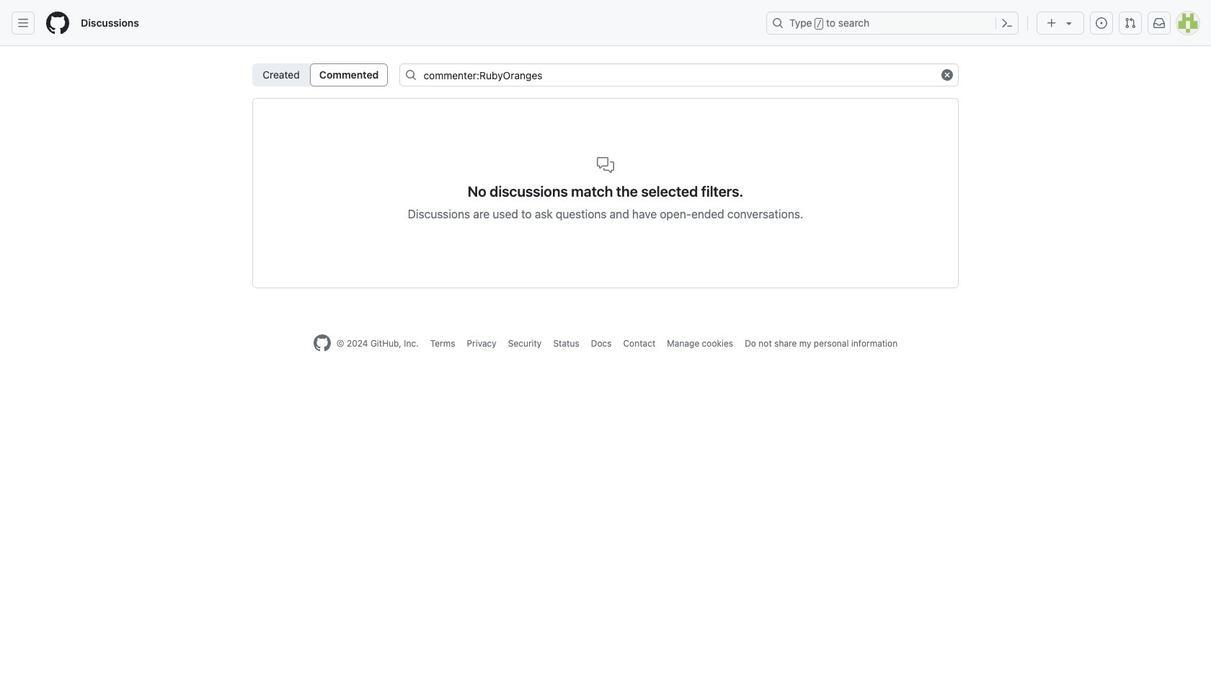 Task type: describe. For each thing, give the bounding box(es) containing it.
Search all discussions text field
[[400, 63, 959, 87]]

notifications image
[[1154, 17, 1165, 29]]

clear image
[[942, 69, 953, 81]]

issue opened image
[[1096, 17, 1108, 29]]

1 horizontal spatial homepage image
[[314, 335, 331, 352]]

search image
[[406, 69, 417, 81]]

comment discussion image
[[597, 156, 614, 174]]



Task type: vqa. For each thing, say whether or not it's contained in the screenshot.
the git pull request image
yes



Task type: locate. For each thing, give the bounding box(es) containing it.
plus image
[[1046, 17, 1058, 29]]

0 horizontal spatial homepage image
[[46, 12, 69, 35]]

homepage image
[[46, 12, 69, 35], [314, 335, 331, 352]]

list
[[252, 63, 388, 87]]

Discussions search field
[[400, 63, 959, 87]]

git pull request image
[[1125, 17, 1136, 29]]

triangle down image
[[1064, 17, 1075, 29]]

1 vertical spatial homepage image
[[314, 335, 331, 352]]

0 vertical spatial homepage image
[[46, 12, 69, 35]]

command palette image
[[1002, 17, 1013, 29]]



